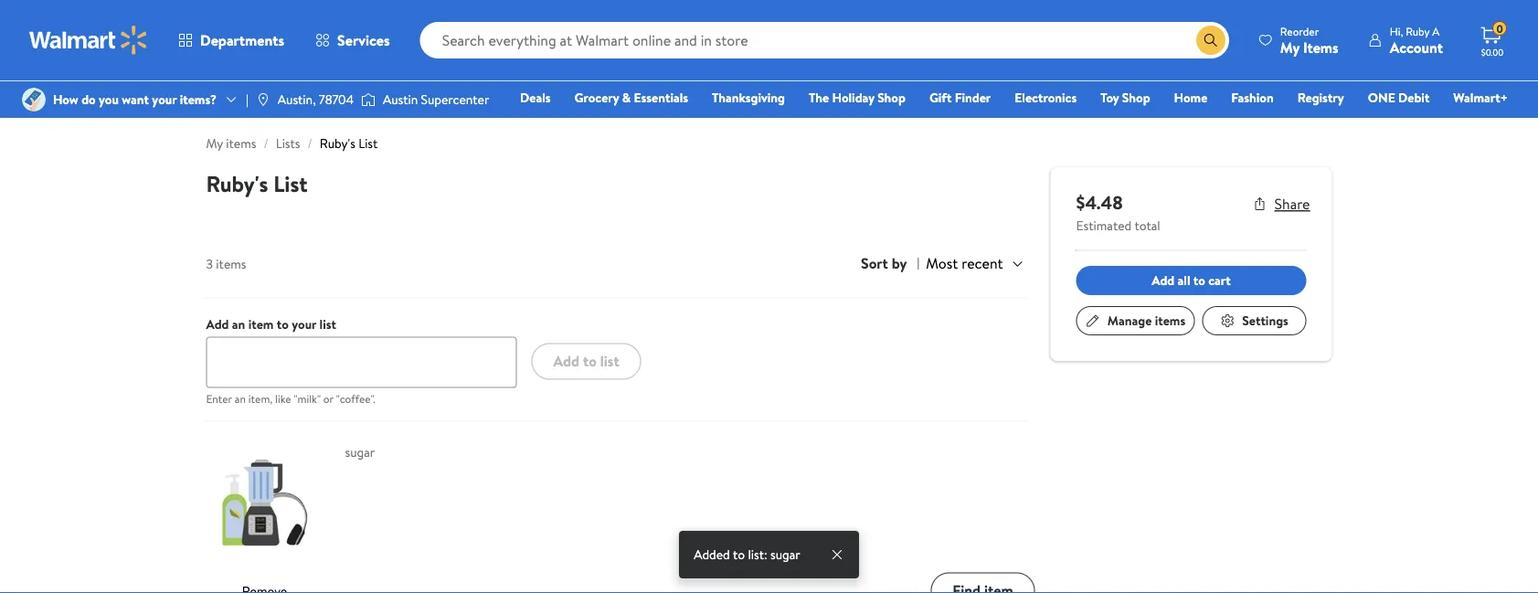 Task type: describe. For each thing, give the bounding box(es) containing it.
3 items
[[206, 255, 246, 272]]

your for items?
[[152, 90, 177, 108]]

list:
[[748, 546, 768, 564]]

electronics
[[1015, 89, 1077, 107]]

add for add to list
[[554, 351, 580, 371]]

fashion link
[[1224, 88, 1283, 107]]

enter
[[206, 391, 232, 407]]

manage items
[[1108, 312, 1186, 330]]

home link
[[1166, 88, 1216, 107]]

how
[[53, 90, 78, 108]]

grocery
[[575, 89, 619, 107]]

manage items button
[[1077, 306, 1195, 336]]

austin, 78704
[[278, 90, 354, 108]]

thanksgiving link
[[704, 88, 794, 107]]

to inside button
[[1194, 272, 1206, 289]]

0 vertical spatial list
[[320, 315, 336, 333]]

deals link
[[512, 88, 559, 107]]

one debit
[[1369, 89, 1430, 107]]

holiday
[[833, 89, 875, 107]]

$4.48 estimated total
[[1077, 189, 1161, 235]]

add an item to your list
[[206, 315, 336, 333]]

home
[[1175, 89, 1208, 107]]

1 vertical spatial ruby's
[[206, 168, 268, 199]]

services button
[[300, 18, 406, 62]]

reorder my items
[[1281, 23, 1339, 57]]

1 vertical spatial list
[[274, 168, 308, 199]]

account
[[1390, 37, 1444, 57]]

how do you want your items?
[[53, 90, 217, 108]]

close image
[[830, 548, 845, 562]]

"milk"
[[294, 391, 321, 407]]

lists
[[276, 134, 300, 152]]

the holiday shop link
[[801, 88, 914, 107]]

settings
[[1243, 312, 1289, 330]]

grocery & essentials link
[[566, 88, 697, 107]]

sort
[[861, 253, 889, 274]]

estimated
[[1077, 217, 1132, 235]]

ruby's list
[[206, 168, 308, 199]]

Search search field
[[420, 22, 1230, 59]]

registry
[[1298, 89, 1345, 107]]

an for add
[[232, 315, 245, 333]]

thanksgiving
[[712, 89, 785, 107]]

hi,
[[1390, 23, 1404, 39]]

hi, ruby a account
[[1390, 23, 1444, 57]]

the holiday shop
[[809, 89, 906, 107]]

share button
[[1253, 194, 1311, 214]]

"coffee".
[[336, 391, 375, 407]]

$4.48
[[1077, 189, 1123, 215]]

lists link
[[276, 134, 300, 152]]

gift
[[930, 89, 952, 107]]

2 / from the left
[[308, 134, 313, 152]]

reorder
[[1281, 23, 1320, 39]]

one
[[1369, 89, 1396, 107]]

item
[[248, 315, 274, 333]]

|
[[246, 90, 249, 108]]

added
[[694, 546, 730, 564]]

most
[[926, 253, 959, 273]]

items for my
[[226, 134, 256, 152]]

most recent button
[[919, 251, 1029, 276]]

sort by
[[861, 253, 907, 274]]

added to list: sugar
[[694, 546, 801, 564]]

0 horizontal spatial my
[[206, 134, 223, 152]]

items?
[[180, 90, 217, 108]]

1 horizontal spatial list
[[359, 134, 378, 152]]

a
[[1433, 23, 1440, 39]]

gift finder link
[[922, 88, 1000, 107]]

0
[[1497, 21, 1504, 36]]

Walmart Site-Wide search field
[[420, 22, 1230, 59]]

the
[[809, 89, 829, 107]]

1 horizontal spatial sugar
[[771, 546, 801, 564]]

add all to cart
[[1152, 272, 1231, 289]]

services
[[337, 30, 390, 50]]

fashion
[[1232, 89, 1274, 107]]

by
[[892, 253, 907, 274]]

gift finder
[[930, 89, 991, 107]]

debit
[[1399, 89, 1430, 107]]

essentials
[[634, 89, 689, 107]]

&
[[622, 89, 631, 107]]

toy shop
[[1101, 89, 1151, 107]]

add to list
[[554, 351, 620, 371]]



Task type: locate. For each thing, give the bounding box(es) containing it.
0 horizontal spatial your
[[152, 90, 177, 108]]

walmart image
[[29, 26, 148, 55]]

recent
[[962, 253, 1003, 273]]

share
[[1275, 194, 1311, 214]]

2 horizontal spatial add
[[1152, 272, 1175, 289]]

0 vertical spatial ruby's
[[320, 134, 356, 152]]

items inside manage items button
[[1155, 312, 1186, 330]]

do
[[82, 90, 96, 108]]

ruby's down my items link
[[206, 168, 268, 199]]

my inside "reorder my items"
[[1281, 37, 1300, 57]]

items for 3
[[216, 255, 246, 272]]

1 vertical spatial items
[[216, 255, 246, 272]]

0 vertical spatial items
[[226, 134, 256, 152]]

my down items?
[[206, 134, 223, 152]]

item,
[[249, 391, 273, 407]]

0 horizontal spatial /
[[264, 134, 269, 152]]

3
[[206, 255, 213, 272]]

supercenter
[[421, 90, 489, 108]]

you
[[99, 90, 119, 108]]

0 horizontal spatial list
[[274, 168, 308, 199]]

1 horizontal spatial /
[[308, 134, 313, 152]]

$0.00
[[1482, 46, 1504, 58]]

my items link
[[206, 134, 256, 152]]

ruby's down 78704
[[320, 134, 356, 152]]

add inside button
[[1152, 272, 1175, 289]]

want
[[122, 90, 149, 108]]

items up ruby's list at the top
[[226, 134, 256, 152]]

ruby's list link
[[320, 134, 378, 152]]

registry link
[[1290, 88, 1353, 107]]

like
[[275, 391, 291, 407]]

grocery & essentials
[[575, 89, 689, 107]]

your right want
[[152, 90, 177, 108]]

items right the manage
[[1155, 312, 1186, 330]]

austin supercenter
[[383, 90, 489, 108]]

settings button
[[1203, 306, 1307, 336]]

1 vertical spatial list
[[600, 351, 620, 371]]

total
[[1135, 217, 1161, 235]]

add inside "button"
[[554, 351, 580, 371]]

items
[[1304, 37, 1339, 57]]

add
[[1152, 272, 1175, 289], [206, 315, 229, 333], [554, 351, 580, 371]]

1 vertical spatial my
[[206, 134, 223, 152]]

ruby
[[1406, 23, 1430, 39]]

1 horizontal spatial  image
[[256, 92, 270, 107]]

0 horizontal spatial ruby's
[[206, 168, 268, 199]]

an
[[232, 315, 245, 333], [235, 391, 246, 407]]

an for enter
[[235, 391, 246, 407]]

items right 3
[[216, 255, 246, 272]]

0 vertical spatial your
[[152, 90, 177, 108]]

2 vertical spatial add
[[554, 351, 580, 371]]

/ left lists link on the left of the page
[[264, 134, 269, 152]]

list
[[320, 315, 336, 333], [600, 351, 620, 371]]

add for add all to cart
[[1152, 272, 1175, 289]]

0 vertical spatial my
[[1281, 37, 1300, 57]]

1 horizontal spatial ruby's
[[320, 134, 356, 152]]

sugar down "coffee".
[[345, 443, 375, 461]]

1 vertical spatial add
[[206, 315, 229, 333]]

my
[[1281, 37, 1300, 57], [206, 134, 223, 152]]

or
[[323, 391, 334, 407]]

 image right |
[[256, 92, 270, 107]]

to
[[1194, 272, 1206, 289], [277, 315, 289, 333], [583, 351, 597, 371], [733, 546, 745, 564]]

your
[[152, 90, 177, 108], [292, 315, 317, 333]]

my items / lists / ruby's list
[[206, 134, 378, 152]]

departments button
[[163, 18, 300, 62]]

sugar
[[345, 443, 375, 461], [771, 546, 801, 564]]

walmart+ link
[[1446, 88, 1517, 107]]

1 vertical spatial an
[[235, 391, 246, 407]]

1 vertical spatial your
[[292, 315, 317, 333]]

toy
[[1101, 89, 1120, 107]]

0 vertical spatial sugar
[[345, 443, 375, 461]]

sugar right list:
[[771, 546, 801, 564]]

1 shop from the left
[[878, 89, 906, 107]]

2 shop from the left
[[1123, 89, 1151, 107]]

Add an item to your list text field
[[206, 337, 517, 388]]

my left 'items'
[[1281, 37, 1300, 57]]

add to list button
[[532, 343, 642, 380]]

electronics link
[[1007, 88, 1085, 107]]

items
[[226, 134, 256, 152], [216, 255, 246, 272], [1155, 312, 1186, 330]]

0 horizontal spatial shop
[[878, 89, 906, 107]]

one debit link
[[1360, 88, 1439, 107]]

78704
[[319, 90, 354, 108]]

cart
[[1209, 272, 1231, 289]]

1 horizontal spatial add
[[554, 351, 580, 371]]

items for manage
[[1155, 312, 1186, 330]]

add for add an item to your list
[[206, 315, 229, 333]]

enter an item, like "milk" or "coffee".
[[206, 391, 375, 407]]

/
[[264, 134, 269, 152], [308, 134, 313, 152]]

0 horizontal spatial  image
[[22, 88, 46, 112]]

 image
[[22, 88, 46, 112], [256, 92, 270, 107]]

1 / from the left
[[264, 134, 269, 152]]

deals
[[520, 89, 551, 107]]

0 vertical spatial list
[[359, 134, 378, 152]]

0 horizontal spatial sugar
[[345, 443, 375, 461]]

 image
[[361, 91, 376, 109]]

most recent
[[926, 253, 1003, 273]]

manage
[[1108, 312, 1152, 330]]

/ right lists
[[308, 134, 313, 152]]

shop
[[878, 89, 906, 107], [1123, 89, 1151, 107]]

departments
[[200, 30, 284, 50]]

shop right toy
[[1123, 89, 1151, 107]]

all
[[1178, 272, 1191, 289]]

list inside "button"
[[600, 351, 620, 371]]

your for list
[[292, 315, 317, 333]]

1 horizontal spatial list
[[600, 351, 620, 371]]

shop right holiday
[[878, 89, 906, 107]]

1 horizontal spatial my
[[1281, 37, 1300, 57]]

0 horizontal spatial add
[[206, 315, 229, 333]]

austin
[[383, 90, 418, 108]]

finder
[[955, 89, 991, 107]]

1 vertical spatial sugar
[[771, 546, 801, 564]]

 image left how at top left
[[22, 88, 46, 112]]

1 horizontal spatial your
[[292, 315, 317, 333]]

 image for how do you want your items?
[[22, 88, 46, 112]]

to inside "button"
[[583, 351, 597, 371]]

your right item
[[292, 315, 317, 333]]

0 horizontal spatial list
[[320, 315, 336, 333]]

search icon image
[[1204, 33, 1219, 48]]

 image for austin, 78704
[[256, 92, 270, 107]]

walmart+
[[1454, 89, 1509, 107]]

1 horizontal spatial shop
[[1123, 89, 1151, 107]]

austin,
[[278, 90, 316, 108]]

an left item,
[[235, 391, 246, 407]]

0 vertical spatial add
[[1152, 272, 1175, 289]]

2 vertical spatial items
[[1155, 312, 1186, 330]]

ruby's
[[320, 134, 356, 152], [206, 168, 268, 199]]

0 vertical spatial an
[[232, 315, 245, 333]]

an left item
[[232, 315, 245, 333]]



Task type: vqa. For each thing, say whether or not it's contained in the screenshot.
Hi, Ruby A Account
yes



